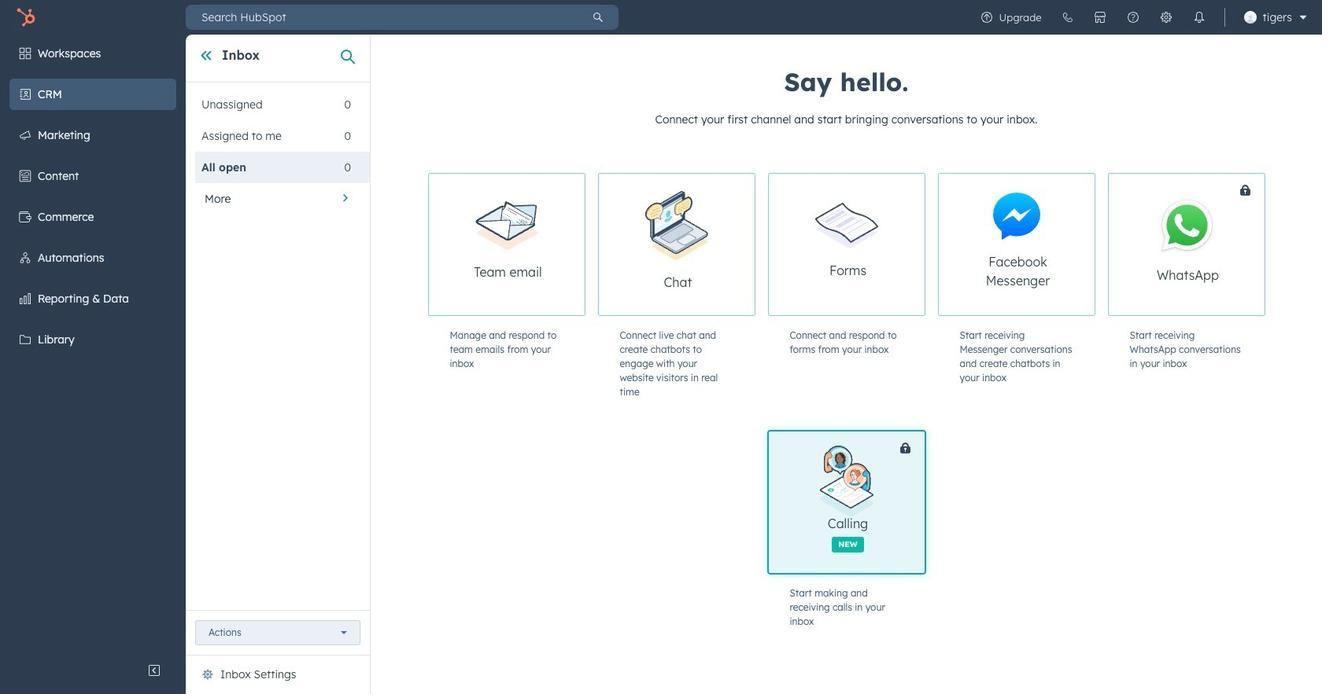 Task type: describe. For each thing, give the bounding box(es) containing it.
marketplaces image
[[1094, 11, 1106, 24]]

Search HubSpot search field
[[186, 5, 578, 30]]

help image
[[1127, 11, 1139, 24]]

0 horizontal spatial menu
[[0, 35, 186, 656]]

settings image
[[1160, 11, 1172, 24]]



Task type: vqa. For each thing, say whether or not it's contained in the screenshot.
Help icon
yes



Task type: locate. For each thing, give the bounding box(es) containing it.
menu
[[970, 0, 1313, 35], [0, 35, 186, 656]]

notifications image
[[1193, 11, 1205, 24]]

None checkbox
[[938, 173, 1095, 316]]

1 horizontal spatial menu
[[970, 0, 1313, 35]]

howard n/a image
[[1244, 11, 1256, 24]]

None checkbox
[[428, 173, 585, 316], [598, 173, 755, 316], [768, 173, 925, 316], [1108, 173, 1322, 316], [768, 431, 983, 575], [428, 173, 585, 316], [598, 173, 755, 316], [768, 173, 925, 316], [1108, 173, 1322, 316], [768, 431, 983, 575]]



